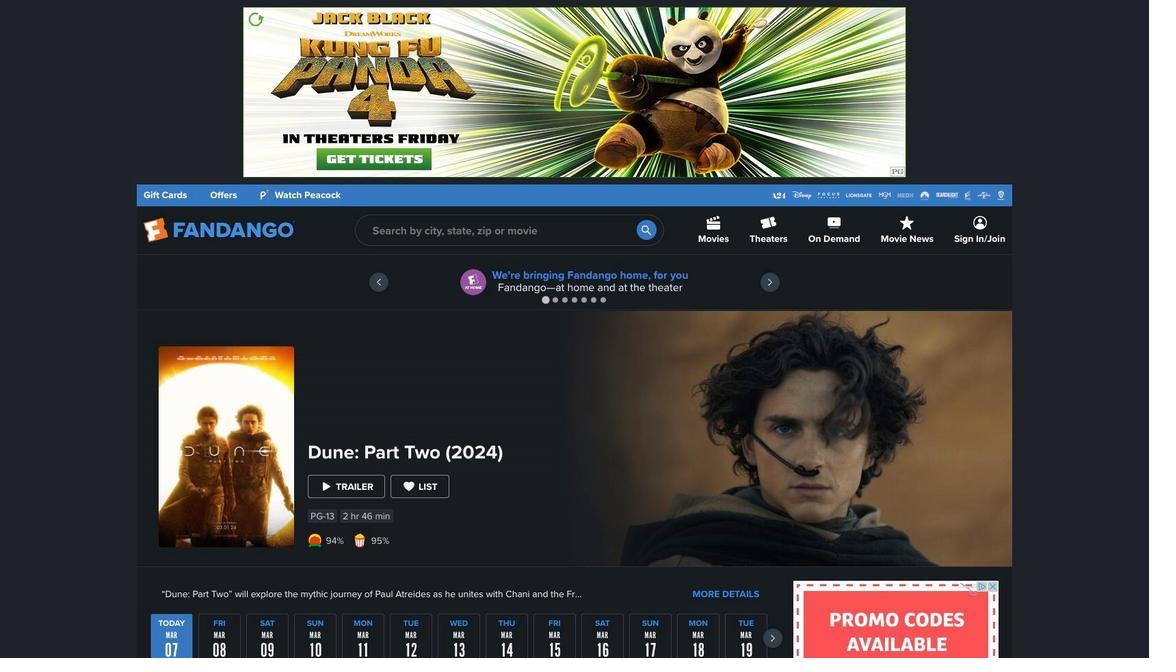 Task type: vqa. For each thing, say whether or not it's contained in the screenshot.
option group
no



Task type: describe. For each thing, give the bounding box(es) containing it.
advertisement element inside movie summary element
[[793, 581, 999, 659]]

dune: part two (2024) movie poster image
[[159, 347, 294, 548]]

1 of 15 group
[[150, 614, 193, 659]]

1 vertical spatial region
[[150, 614, 782, 659]]

movie summary element
[[137, 311, 1012, 659]]



Task type: locate. For each thing, give the bounding box(es) containing it.
select a slide to show tab list
[[137, 295, 1012, 305]]

region
[[137, 255, 1012, 310], [150, 614, 782, 659]]

None search field
[[355, 215, 664, 246]]

1 vertical spatial advertisement element
[[793, 581, 999, 659]]

0 vertical spatial advertisement element
[[243, 7, 906, 178]]

offer icon image
[[461, 269, 487, 295]]

advertisement element
[[243, 7, 906, 178], [793, 581, 999, 659]]

flat image
[[308, 534, 321, 548]]

Search by city, state, zip or movie text field
[[355, 215, 664, 246]]

0 vertical spatial region
[[137, 255, 1012, 310]]

flat image
[[353, 534, 367, 548]]



